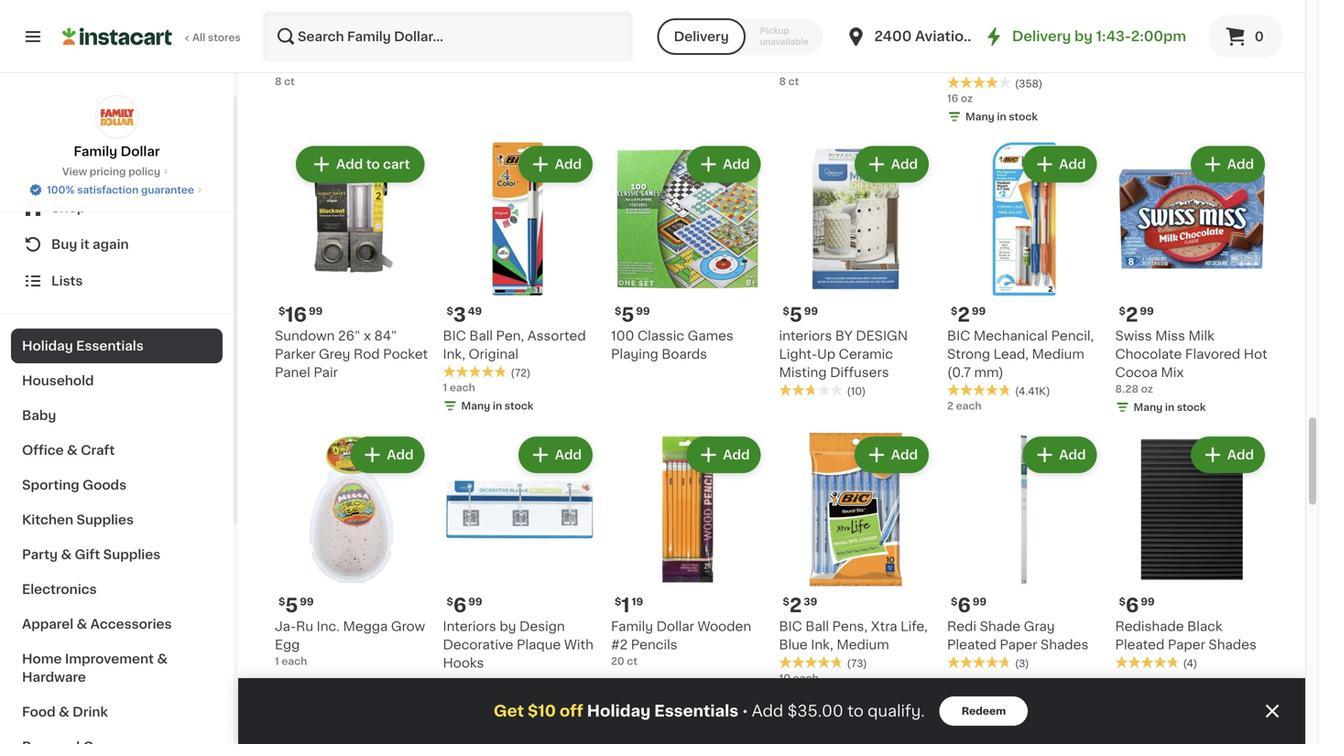 Task type: locate. For each thing, give the bounding box(es) containing it.
each down (0.7
[[956, 401, 982, 411]]

family inside family dollar wooden #2 pencils 20 ct
[[611, 621, 653, 634]]

add for 100 classic games playing boards
[[723, 158, 750, 171]]

0 horizontal spatial decorative
[[443, 639, 513, 652]]

hot
[[1244, 348, 1268, 361]]

party & gift supplies link
[[11, 538, 223, 573]]

3 6 from the left
[[1126, 596, 1139, 616]]

2 clip from the left
[[866, 22, 892, 35]]

0 horizontal spatial original
[[469, 348, 519, 361]]

1 vertical spatial medium
[[837, 639, 889, 652]]

pleated
[[947, 639, 997, 652], [1115, 639, 1165, 652]]

1 horizontal spatial ball
[[469, 330, 493, 343]]

holiday inside "link"
[[22, 340, 73, 353]]

ball down 39
[[806, 621, 829, 634]]

$ inside the $ 2 39
[[783, 597, 790, 607]]

2 clicks from the left
[[779, 40, 818, 53]]

0 vertical spatial supplies
[[76, 514, 134, 527]]

holiday essentials link
[[11, 329, 223, 364]]

family dollar link
[[74, 95, 160, 161]]

baby
[[22, 410, 56, 422]]

clicks for ink
[[779, 40, 818, 53]]

clicks inside inc. clipclick clip clicks assorted ball point pens 8 ct
[[275, 40, 314, 53]]

2 each
[[947, 401, 982, 411]]

1 clipclick from the left
[[301, 22, 359, 35]]

& right food
[[59, 706, 69, 719]]

ct inside inc. clipclick clip clicks pens with black ink 8 ct
[[789, 77, 799, 87]]

egg
[[275, 639, 300, 652]]

10
[[779, 674, 791, 684]]

0 vertical spatial 1
[[443, 383, 447, 393]]

5 up ja-
[[285, 596, 298, 616]]

$ left 39
[[783, 597, 790, 607]]

99 for bic mechanical pencil, strong lead, medium (0.7 mm)
[[972, 306, 986, 317]]

by inside interiors by design decorative plaque with hooks
[[500, 621, 516, 634]]

with left the aviation
[[857, 40, 886, 53]]

holiday right off
[[587, 704, 651, 720]]

0 horizontal spatial essentials
[[76, 340, 144, 353]]

x
[[466, 22, 475, 35]]

99 up swiss in the top right of the page
[[1140, 306, 1154, 317]]

1 vertical spatial pens
[[312, 59, 343, 71]]

6 for redishade
[[1126, 596, 1139, 616]]

2 horizontal spatial ct
[[789, 77, 799, 87]]

2 left 39
[[790, 596, 802, 616]]

16" left 'x'
[[443, 22, 463, 35]]

ct for inc. clipclick clip clicks pens with black ink
[[789, 77, 799, 87]]

39
[[804, 597, 818, 607]]

2 paper from the left
[[1168, 639, 1206, 652]]

design
[[1193, 22, 1238, 35], [520, 621, 565, 634]]

2 coffee from the top
[[947, 59, 992, 71]]

1 horizontal spatial holiday
[[587, 704, 651, 720]]

& inside home improvement & hardware
[[157, 653, 168, 666]]

ink, inside bic ball pen, assorted ink, original
[[443, 348, 465, 361]]

2 vertical spatial with
[[564, 639, 594, 652]]

add for interiors by design decorative plaque with hooks
[[555, 449, 582, 462]]

$ 5 99 up the interiors
[[783, 306, 818, 325]]

shop
[[51, 202, 86, 214]]

add for family dollar wooden #2 pencils
[[723, 449, 750, 462]]

lists
[[51, 275, 83, 288]]

3 $ 6 99 from the left
[[1119, 596, 1155, 616]]

0 horizontal spatial bic
[[443, 330, 466, 343]]

decorative up hooks
[[443, 639, 513, 652]]

bic for bic ball pens, xtra life, blue ink, medium
[[779, 621, 802, 634]]

again
[[93, 238, 129, 251]]

plaque
[[517, 639, 561, 652]]

1 vertical spatial oz
[[1141, 384, 1153, 394]]

pens left 2400
[[821, 40, 853, 53]]

paper up (4)
[[1168, 639, 1206, 652]]

0 vertical spatial ball
[[379, 40, 402, 53]]

$ inside $ 1 19
[[615, 597, 621, 607]]

16" inside "16" x 10.5" rectangular clear tray"
[[443, 22, 463, 35]]

$ 5 99 up ru
[[279, 596, 314, 616]]

1 paper from the left
[[1000, 639, 1037, 652]]

1 horizontal spatial clip
[[866, 22, 892, 35]]

99 up the interiors
[[804, 306, 818, 317]]

add button for bic ball pens, xtra life, blue ink, medium
[[856, 439, 927, 472]]

redi
[[947, 621, 977, 634]]

None search field
[[262, 11, 634, 62]]

add for swiss miss milk chocolate flavored hot cocoa mix
[[1228, 158, 1254, 171]]

medium inside bic mechanical pencil, strong lead, medium (0.7 mm)
[[1032, 348, 1085, 361]]

mechanical
[[974, 330, 1048, 343]]

2 horizontal spatial ball
[[806, 621, 829, 634]]

by
[[1075, 30, 1093, 43], [500, 621, 516, 634]]

$ for redishade black pleated paper shades
[[1119, 597, 1126, 607]]

1 $ 2 99 from the left
[[951, 306, 986, 325]]

design inside interiors by design brown decorative rod sets with square finials
[[1193, 22, 1238, 35]]

2 vertical spatial 1
[[275, 657, 279, 667]]

$ 3 49
[[447, 306, 482, 325]]

bic down 3
[[443, 330, 466, 343]]

household
[[22, 375, 94, 388]]

$ for swiss miss milk chocolate flavored hot cocoa mix
[[1119, 306, 1126, 317]]

each inside 'ja-ru inc. megga grow egg 1 each'
[[282, 657, 307, 667]]

tray
[[718, 22, 745, 35], [480, 40, 508, 53]]

inc. inside inc. clipclick clip clicks assorted ball point pens 8 ct
[[275, 22, 298, 35]]

decorative inside interiors by design brown decorative rod sets with square finials
[[1160, 40, 1230, 53]]

99 inside $ 16 99
[[309, 306, 323, 317]]

1 horizontal spatial 5
[[621, 306, 634, 325]]

$ 5 99 up 100
[[615, 306, 650, 325]]

(4)
[[1183, 659, 1198, 669]]

clipclick for assorted
[[301, 22, 359, 35]]

oz down the aviation
[[961, 93, 973, 104]]

0 vertical spatial essentials
[[76, 340, 144, 353]]

megga
[[343, 621, 388, 634]]

medium down pencil,
[[1032, 348, 1085, 361]]

clip for with
[[866, 22, 892, 35]]

0 vertical spatial holiday
[[22, 340, 73, 353]]

rod inside interiors by design brown decorative rod sets with square finials
[[1233, 40, 1259, 53]]

1 horizontal spatial by
[[1075, 30, 1093, 43]]

2 pleated from the left
[[1115, 639, 1165, 652]]

$ up redishade
[[1119, 597, 1126, 607]]

sundown
[[275, 330, 335, 343]]

0 vertical spatial to
[[366, 158, 380, 171]]

essentials left the '•'
[[654, 704, 739, 720]]

1 coffee from the top
[[947, 22, 992, 35]]

bic ball pen, assorted ink, original
[[443, 330, 586, 361]]

decorative inside interiors by design decorative plaque with hooks
[[443, 639, 513, 652]]

20
[[611, 657, 625, 667]]

1 vertical spatial interiors
[[443, 621, 496, 634]]

1 vertical spatial rod
[[354, 348, 380, 361]]

by up get
[[500, 621, 516, 634]]

ball left clear
[[379, 40, 402, 53]]

2 $ 2 99 from the left
[[1119, 306, 1154, 325]]

to right $35.00
[[848, 704, 864, 720]]

with for inc. clipclick clip clicks pens with black ink 8 ct
[[857, 40, 886, 53]]

many in stock inside product "group"
[[461, 401, 534, 411]]

$ for ja-ru inc. megga grow egg
[[279, 597, 285, 607]]

& inside 'link'
[[67, 444, 78, 457]]

add to cart
[[336, 158, 410, 171]]

ct down 'ink' on the top right of the page
[[789, 77, 799, 87]]

•
[[742, 704, 748, 719]]

2 clipclick from the left
[[806, 22, 863, 35]]

each down the egg
[[282, 657, 307, 667]]

99 for interiors by design decorative plaque with hooks
[[468, 597, 482, 607]]

1 vertical spatial decorative
[[443, 639, 513, 652]]

dollar for family dollar wooden #2 pencils 20 ct
[[657, 621, 694, 634]]

0 horizontal spatial delivery
[[674, 30, 729, 43]]

add button for redi shade gray pleated paper shades
[[1025, 439, 1095, 472]]

ball down "49"
[[469, 330, 493, 343]]

inc. for inc. clipclick clip clicks assorted ball point pens
[[275, 22, 298, 35]]

with inside interiors by design decorative plaque with hooks
[[564, 639, 594, 652]]

0 vertical spatial dollar
[[121, 145, 160, 158]]

design down '$13.99' element
[[1193, 22, 1238, 35]]

playing
[[611, 348, 659, 361]]

0 vertical spatial oz
[[961, 93, 973, 104]]

mate
[[995, 22, 1028, 35]]

supplies down goods
[[76, 514, 134, 527]]

$ up ja-
[[279, 597, 285, 607]]

1 vertical spatial family
[[611, 621, 653, 634]]

get
[[494, 704, 524, 720]]

2 8 from the left
[[779, 77, 786, 87]]

home improvement & hardware link
[[11, 642, 223, 695]]

with inside inc. clipclick clip clicks pens with black ink 8 ct
[[857, 40, 886, 53]]

ball inside bic ball pen, assorted ink, original
[[469, 330, 493, 343]]

pleated inside redishade black pleated paper shades
[[1115, 639, 1165, 652]]

1 horizontal spatial tray
[[718, 22, 745, 35]]

1 vertical spatial to
[[848, 704, 864, 720]]

home improvement & hardware
[[22, 653, 168, 684]]

oz down 'cocoa'
[[1141, 384, 1153, 394]]

16 up sundown
[[285, 306, 307, 325]]

family down $ 1 19
[[611, 621, 653, 634]]

2 $ 6 99 from the left
[[951, 596, 987, 616]]

to left cart
[[366, 158, 380, 171]]

1 clip from the left
[[362, 22, 387, 35]]

$ up hooks
[[447, 597, 453, 607]]

2 for bic mechanical pencil, strong lead, medium (0.7 mm)
[[958, 306, 970, 325]]

0 horizontal spatial by
[[500, 621, 516, 634]]

16 inside product "group"
[[285, 306, 307, 325]]

inc.
[[275, 22, 298, 35], [779, 22, 802, 35], [317, 621, 340, 634]]

0 horizontal spatial pens
[[312, 59, 343, 71]]

1 horizontal spatial $ 5 99
[[615, 306, 650, 325]]

$ for interiors by design light-up ceramic misting diffusers
[[783, 306, 790, 317]]

16" left silver
[[611, 22, 631, 35]]

clip for ball
[[362, 22, 387, 35]]

add button for interiors by design light-up ceramic misting diffusers
[[856, 148, 927, 181]]

0 vertical spatial family
[[74, 145, 117, 158]]

1 vertical spatial black
[[1188, 621, 1223, 634]]

$ inside $ 3 49
[[447, 306, 453, 317]]

5
[[621, 306, 634, 325], [790, 306, 802, 325], [285, 596, 298, 616]]

holiday
[[22, 340, 73, 353], [587, 704, 651, 720]]

2 for bic ball pens, xtra life, blue ink, medium
[[790, 596, 802, 616]]

0 horizontal spatial $ 6 99
[[447, 596, 482, 616]]

1 horizontal spatial clicks
[[779, 40, 818, 53]]

1 $ 6 99 from the left
[[447, 596, 482, 616]]

games
[[688, 330, 734, 343]]

to
[[366, 158, 380, 171], [848, 704, 864, 720]]

1 horizontal spatial black
[[1188, 621, 1223, 634]]

inc. clipclick clip clicks pens with black ink 8 ct
[[779, 22, 925, 87]]

treatment tracker modal dialog
[[238, 679, 1306, 745]]

2 6 from the left
[[958, 596, 971, 616]]

design inside interiors by design decorative plaque with hooks
[[520, 621, 565, 634]]

1 6 from the left
[[453, 596, 467, 616]]

drink
[[73, 706, 108, 719]]

& right the apparel
[[77, 618, 87, 631]]

99 for sundown 26" x 84" parker grey rod pocket panel pair
[[309, 306, 323, 317]]

assorted
[[317, 40, 376, 53], [528, 330, 586, 343]]

6 up hooks
[[453, 596, 467, 616]]

ball for 3
[[469, 330, 493, 343]]

0 horizontal spatial interiors
[[443, 621, 496, 634]]

0 horizontal spatial with
[[564, 639, 594, 652]]

0 horizontal spatial family
[[74, 145, 117, 158]]

16" x 10.5" rectangular clear tray
[[443, 22, 591, 53]]

(73)
[[847, 659, 867, 669]]

0 vertical spatial decorative
[[1160, 40, 1230, 53]]

1 horizontal spatial medium
[[1032, 348, 1085, 361]]

0 horizontal spatial holiday
[[22, 340, 73, 353]]

many down 16 oz
[[966, 112, 995, 122]]

0 horizontal spatial oz
[[961, 93, 973, 104]]

clip inside inc. clipclick clip clicks assorted ball point pens 8 ct
[[362, 22, 387, 35]]

0 vertical spatial with
[[857, 40, 886, 53]]

1 horizontal spatial pleated
[[1115, 639, 1165, 652]]

1 pleated from the left
[[947, 639, 997, 652]]

1 horizontal spatial assorted
[[528, 330, 586, 343]]

assorted inside inc. clipclick clip clicks assorted ball point pens 8 ct
[[317, 40, 376, 53]]

0 horizontal spatial pleated
[[947, 639, 997, 652]]

each for bic ball pen, assorted ink, original
[[450, 383, 475, 393]]

electronics link
[[11, 573, 223, 607]]

clipclick inside inc. clipclick clip clicks pens with black ink 8 ct
[[806, 22, 863, 35]]

bic inside bic ball pens, xtra life, blue ink, medium
[[779, 621, 802, 634]]

0 horizontal spatial clip
[[362, 22, 387, 35]]

hooks
[[443, 657, 484, 670]]

$ up 100
[[615, 306, 621, 317]]

redeem
[[962, 707, 1006, 717]]

with inside interiors by design brown decorative rod sets with square finials
[[1148, 59, 1177, 71]]

lists link
[[11, 263, 223, 300]]

inc. up point
[[275, 22, 298, 35]]

family for family dollar
[[74, 145, 117, 158]]

interiors
[[1115, 22, 1169, 35], [443, 621, 496, 634]]

$ for bic ball pens, xtra life, blue ink, medium
[[783, 597, 790, 607]]

& inside "link"
[[61, 549, 72, 562]]

grey
[[319, 348, 350, 361]]

interiors inside interiors by design brown decorative rod sets with square finials
[[1115, 22, 1169, 35]]

ball inside inc. clipclick clip clicks assorted ball point pens 8 ct
[[379, 40, 402, 53]]

$
[[279, 306, 285, 317], [447, 306, 453, 317], [615, 306, 621, 317], [783, 306, 790, 317], [951, 306, 958, 317], [1119, 306, 1126, 317], [279, 597, 285, 607], [447, 597, 453, 607], [615, 597, 621, 607], [783, 597, 790, 607], [951, 597, 958, 607], [1119, 597, 1126, 607]]

interiors up brown
[[1115, 22, 1169, 35]]

essentials up household link
[[76, 340, 144, 353]]

add for ja-ru inc. megga grow egg
[[387, 449, 414, 462]]

decorative up square
[[1160, 40, 1230, 53]]

rod
[[1233, 40, 1259, 53], [354, 348, 380, 361]]

bic for bic mechanical pencil, strong lead, medium (0.7 mm)
[[947, 330, 971, 343]]

5 up 100
[[621, 306, 634, 325]]

delivery for delivery by 1:43-2:00pm
[[1012, 30, 1071, 43]]

tray right round
[[718, 22, 745, 35]]

6 up redishade
[[1126, 596, 1139, 616]]

product group containing 3
[[443, 142, 596, 417]]

1 horizontal spatial paper
[[1168, 639, 1206, 652]]

delivery
[[1012, 30, 1071, 43], [674, 30, 729, 43]]

99 for 100 classic games playing boards
[[636, 306, 650, 317]]

sundown 26" x 84" parker grey rod pocket panel pair
[[275, 330, 428, 379]]

1 clicks from the left
[[275, 40, 314, 53]]

1 horizontal spatial delivery
[[1012, 30, 1071, 43]]

0 vertical spatial original
[[947, 40, 997, 53]]

$ up strong
[[951, 306, 958, 317]]

ball inside bic ball pens, xtra life, blue ink, medium
[[806, 621, 829, 634]]

$ for 100 classic games playing boards
[[615, 306, 621, 317]]

$ 2 99 up strong
[[951, 306, 986, 325]]

buy it again link
[[11, 226, 223, 263]]

$ 6 99 for interiors
[[447, 596, 482, 616]]

$13.99 element
[[1115, 0, 1269, 19]]

16" silver round tray
[[611, 22, 745, 35]]

& down accessories
[[157, 653, 168, 666]]

1 horizontal spatial pens
[[821, 40, 853, 53]]

interiors by design light-up ceramic misting diffusers
[[779, 330, 908, 379]]

add for redishade black pleated paper shades
[[1228, 449, 1254, 462]]

49
[[468, 306, 482, 317]]

0 vertical spatial assorted
[[317, 40, 376, 53]]

each right "10" on the right bottom of the page
[[793, 674, 819, 684]]

0 horizontal spatial design
[[520, 621, 565, 634]]

0 vertical spatial by
[[1075, 30, 1093, 43]]

2 16" from the left
[[611, 22, 631, 35]]

0 horizontal spatial 6
[[453, 596, 467, 616]]

original down pen, at the top left of the page
[[469, 348, 519, 361]]

stock inside product "group"
[[505, 401, 534, 411]]

interiors for decorative
[[443, 621, 496, 634]]

bic up blue
[[779, 621, 802, 634]]

1 horizontal spatial essentials
[[654, 704, 739, 720]]

tray inside "16" x 10.5" rectangular clear tray"
[[480, 40, 508, 53]]

2 shades from the left
[[1209, 639, 1257, 652]]

1 vertical spatial supplies
[[103, 549, 161, 562]]

dollar inside family dollar wooden #2 pencils 20 ct
[[657, 621, 694, 634]]

& for craft
[[67, 444, 78, 457]]

1 vertical spatial ball
[[469, 330, 493, 343]]

1 vertical spatial 16
[[285, 306, 307, 325]]

clipclick left 2400
[[806, 22, 863, 35]]

$10
[[528, 704, 556, 720]]

shades inside redishade black pleated paper shades
[[1209, 639, 1257, 652]]

oz inside the swiss miss milk chocolate flavored hot cocoa mix 8.28 oz
[[1141, 384, 1153, 394]]

0 horizontal spatial ink,
[[443, 348, 465, 361]]

add to cart button
[[298, 148, 423, 181]]

medium inside bic ball pens, xtra life, blue ink, medium
[[837, 639, 889, 652]]

square
[[1180, 59, 1226, 71]]

2 up swiss in the top right of the page
[[1126, 306, 1138, 325]]

2 vertical spatial ball
[[806, 621, 829, 634]]

add
[[336, 158, 363, 171], [555, 158, 582, 171], [723, 158, 750, 171], [891, 158, 918, 171], [1059, 158, 1086, 171], [1228, 158, 1254, 171], [387, 449, 414, 462], [555, 449, 582, 462], [723, 449, 750, 462], [891, 449, 918, 462], [1059, 449, 1086, 462], [1228, 449, 1254, 462], [752, 704, 784, 720]]

$ inside $ 16 99
[[279, 306, 285, 317]]

1 8 from the left
[[275, 77, 282, 87]]

99 for swiss miss milk chocolate flavored hot cocoa mix
[[1140, 306, 1154, 317]]

redi shade gray pleated paper shades
[[947, 621, 1089, 652]]

medium up (73)
[[837, 639, 889, 652]]

1 16" from the left
[[443, 22, 463, 35]]

99 for interiors by design light-up ceramic misting diffusers
[[804, 306, 818, 317]]

instacart logo image
[[62, 26, 172, 48]]

clip inside inc. clipclick clip clicks pens with black ink 8 ct
[[866, 22, 892, 35]]

shade
[[980, 621, 1021, 634]]

bic for bic ball pen, assorted ink, original
[[443, 330, 466, 343]]

$ for sundown 26" x 84" parker grey rod pocket panel pair
[[279, 306, 285, 317]]

1 vertical spatial dollar
[[657, 621, 694, 634]]

coffee down dr
[[947, 59, 992, 71]]

$ 2 99 for swiss miss milk chocolate flavored hot cocoa mix
[[1119, 306, 1154, 325]]

0 horizontal spatial 8
[[275, 77, 282, 87]]

interiors inside interiors by design decorative plaque with hooks
[[443, 621, 496, 634]]

bic up strong
[[947, 330, 971, 343]]

0 horizontal spatial ball
[[379, 40, 402, 53]]

1 horizontal spatial clipclick
[[806, 22, 863, 35]]

1 horizontal spatial 1
[[443, 383, 447, 393]]

essentials
[[76, 340, 144, 353], [654, 704, 739, 720]]

0 horizontal spatial paper
[[1000, 639, 1037, 652]]

1 horizontal spatial oz
[[1141, 384, 1153, 394]]

family for family dollar wooden #2 pencils 20 ct
[[611, 621, 653, 634]]

0 horizontal spatial 1
[[275, 657, 279, 667]]

add button for bic mechanical pencil, strong lead, medium (0.7 mm)
[[1025, 148, 1095, 181]]

2 horizontal spatial bic
[[947, 330, 971, 343]]

ct down point
[[284, 77, 295, 87]]

99 for ja-ru inc. megga grow egg
[[300, 597, 314, 607]]

inc. inside inc. clipclick clip clicks pens with black ink 8 ct
[[779, 22, 802, 35]]

0 vertical spatial interiors
[[1115, 22, 1169, 35]]

clicks for pens
[[275, 40, 314, 53]]

bic inside bic mechanical pencil, strong lead, medium (0.7 mm)
[[947, 330, 971, 343]]

original inside bic ball pen, assorted ink, original
[[469, 348, 519, 361]]

product group
[[275, 142, 428, 382], [443, 142, 596, 417], [611, 142, 765, 364], [779, 142, 933, 399], [947, 142, 1101, 414], [1115, 142, 1269, 419], [275, 433, 428, 669], [443, 433, 596, 695], [611, 433, 765, 669], [779, 433, 933, 686], [947, 433, 1101, 672], [1115, 433, 1269, 672], [443, 710, 596, 745], [611, 710, 765, 745], [779, 710, 933, 745], [947, 710, 1101, 745], [1115, 710, 1269, 745]]

ja-ru inc. megga grow egg 1 each
[[275, 621, 425, 667]]

1 horizontal spatial ink,
[[811, 639, 834, 652]]

0 horizontal spatial assorted
[[317, 40, 376, 53]]

16 down the aviation
[[947, 93, 959, 104]]

clicks up point
[[275, 40, 314, 53]]

family up pricing
[[74, 145, 117, 158]]

miss
[[1156, 330, 1185, 343]]

tray down 10.5"
[[480, 40, 508, 53]]

1 shades from the left
[[1041, 639, 1089, 652]]

many in stock down (72)
[[461, 401, 534, 411]]

clipclick for pens
[[806, 22, 863, 35]]

0 horizontal spatial dollar
[[121, 145, 160, 158]]

8 for inc. clipclick clip clicks assorted ball point pens
[[275, 77, 282, 87]]

ct inside inc. clipclick clip clicks assorted ball point pens 8 ct
[[284, 77, 295, 87]]

0 vertical spatial medium
[[1032, 348, 1085, 361]]

dollar up pencils
[[657, 621, 694, 634]]

0 horizontal spatial $ 2 99
[[951, 306, 986, 325]]

0 vertical spatial pens
[[821, 40, 853, 53]]

0 vertical spatial coffee
[[947, 22, 992, 35]]

clipclick up point
[[301, 22, 359, 35]]

$ up the interiors
[[783, 306, 790, 317]]

8 inside inc. clipclick clip clicks assorted ball point pens 8 ct
[[275, 77, 282, 87]]

1 vertical spatial essentials
[[654, 704, 739, 720]]

99 up redishade
[[1141, 597, 1155, 607]]

in inside product "group"
[[493, 401, 502, 411]]

8 inside inc. clipclick clip clicks pens with black ink 8 ct
[[779, 77, 786, 87]]

$ up swiss in the top right of the page
[[1119, 306, 1126, 317]]

& left gift
[[61, 549, 72, 562]]

$ 5 99
[[615, 306, 650, 325], [783, 306, 818, 325], [279, 596, 314, 616]]

$ up sundown
[[279, 306, 285, 317]]

0 horizontal spatial 16"
[[443, 22, 463, 35]]

ball for 2
[[806, 621, 829, 634]]

delivery inside button
[[674, 30, 729, 43]]

$ 6 99 up hooks
[[447, 596, 482, 616]]

pleated inside redi shade gray pleated paper shades
[[947, 639, 997, 652]]

ct right the 20
[[627, 657, 638, 667]]

8 down point
[[275, 77, 282, 87]]

99 up mechanical
[[972, 306, 986, 317]]

pens,
[[832, 621, 868, 634]]

1 horizontal spatial 16"
[[611, 22, 631, 35]]

$ 2 99 up swiss in the top right of the page
[[1119, 306, 1154, 325]]

pleated down redishade
[[1115, 639, 1165, 652]]

0 horizontal spatial medium
[[837, 639, 889, 652]]

clicks up 'ink' on the top right of the page
[[779, 40, 818, 53]]

0 horizontal spatial tray
[[480, 40, 508, 53]]

16" for 16" silver round tray
[[611, 22, 631, 35]]

food & drink link
[[11, 695, 223, 730]]

clipclick inside inc. clipclick clip clicks assorted ball point pens 8 ct
[[301, 22, 359, 35]]

stock down mix
[[1177, 403, 1206, 413]]

dollar up policy
[[121, 145, 160, 158]]

pleated down redi
[[947, 639, 997, 652]]

0 vertical spatial 16
[[947, 93, 959, 104]]

19
[[632, 597, 643, 607]]

by left 1:43-
[[1075, 30, 1093, 43]]

1 horizontal spatial 6
[[958, 596, 971, 616]]

qualify.
[[868, 704, 925, 720]]

assorted inside bic ball pen, assorted ink, original
[[528, 330, 586, 343]]

life,
[[901, 621, 928, 634]]

bic inside bic ball pen, assorted ink, original
[[443, 330, 466, 343]]

1 horizontal spatial to
[[848, 704, 864, 720]]

1 horizontal spatial bic
[[779, 621, 802, 634]]

policy
[[128, 167, 160, 177]]

$ left 19
[[615, 597, 621, 607]]

1 vertical spatial ink,
[[811, 639, 834, 652]]

1 horizontal spatial 8
[[779, 77, 786, 87]]

paper up (3)
[[1000, 639, 1037, 652]]

with down 2:00pm
[[1148, 59, 1177, 71]]

design for plaque
[[520, 621, 565, 634]]

5 for interiors
[[790, 306, 802, 325]]

stock down (72)
[[505, 401, 534, 411]]

clicks inside inc. clipclick clip clicks pens with black ink 8 ct
[[779, 40, 818, 53]]

by
[[1172, 22, 1189, 35]]

1 down $ 3 49
[[443, 383, 447, 393]]

family dollar logo image
[[95, 95, 139, 139]]

0 vertical spatial ink,
[[443, 348, 465, 361]]

kitchen
[[22, 514, 73, 527]]

1
[[443, 383, 447, 393], [621, 596, 630, 616], [275, 657, 279, 667]]

1 horizontal spatial original
[[947, 40, 997, 53]]

holiday inside treatment tracker modal dialog
[[587, 704, 651, 720]]

design up plaque
[[520, 621, 565, 634]]

99 up interiors by design decorative plaque with hooks
[[468, 597, 482, 607]]

accessories
[[90, 618, 172, 631]]

1 vertical spatial design
[[520, 621, 565, 634]]

add button for interiors by design decorative plaque with hooks
[[520, 439, 591, 472]]

add for bic ball pen, assorted ink, original
[[555, 158, 582, 171]]

ink, up 1 each
[[443, 348, 465, 361]]

$ 6 99 up redi
[[951, 596, 987, 616]]

$ for bic ball pen, assorted ink, original
[[447, 306, 453, 317]]

add inside "button"
[[336, 158, 363, 171]]

0 horizontal spatial clicks
[[275, 40, 314, 53]]

original inside coffee mate nestle original powdered coffee creamer
[[947, 40, 997, 53]]

16
[[947, 93, 959, 104], [285, 306, 307, 325]]

lead,
[[994, 348, 1029, 361]]

0 horizontal spatial to
[[366, 158, 380, 171]]

1 horizontal spatial dollar
[[657, 621, 694, 634]]

0 horizontal spatial shades
[[1041, 639, 1089, 652]]



Task type: describe. For each thing, give the bounding box(es) containing it.
kitchen supplies link
[[11, 503, 223, 538]]

by
[[835, 330, 853, 343]]

craft
[[81, 444, 115, 457]]

round
[[672, 22, 715, 35]]

shop link
[[11, 190, 223, 226]]

food & drink
[[22, 706, 108, 719]]

100% satisfaction guarantee button
[[28, 179, 205, 197]]

& for drink
[[59, 706, 69, 719]]

silver
[[634, 22, 669, 35]]

0 horizontal spatial $ 5 99
[[279, 596, 314, 616]]

stock down the (358)
[[1009, 112, 1038, 122]]

guarantee
[[141, 185, 194, 195]]

black inside inc. clipclick clip clicks pens with black ink 8 ct
[[889, 40, 925, 53]]

$ 6 99 for redishade
[[1119, 596, 1155, 616]]

up
[[817, 348, 836, 361]]

product group containing 1
[[611, 433, 765, 669]]

all stores link
[[62, 11, 242, 62]]

apparel & accessories
[[22, 618, 172, 631]]

rod inside sundown 26" x 84" parker grey rod pocket panel pair
[[354, 348, 380, 361]]

to inside treatment tracker modal dialog
[[848, 704, 864, 720]]

inc. for inc. clipclick clip clicks pens with black ink
[[779, 22, 802, 35]]

clear
[[443, 40, 477, 53]]

creamer
[[995, 59, 1051, 71]]

essentials inside treatment tracker modal dialog
[[654, 704, 739, 720]]

delivery button
[[657, 18, 746, 55]]

100% satisfaction guarantee
[[47, 185, 194, 195]]

stores
[[208, 33, 241, 43]]

swiss
[[1115, 330, 1152, 343]]

household link
[[11, 364, 223, 399]]

$ for interiors by design decorative plaque with hooks
[[447, 597, 453, 607]]

delivery for delivery
[[674, 30, 729, 43]]

each for bic mechanical pencil, strong lead, medium (0.7 mm)
[[956, 401, 982, 411]]

shades inside redi shade gray pleated paper shades
[[1041, 639, 1089, 652]]

add for bic ball pens, xtra life, blue ink, medium
[[891, 449, 918, 462]]

goods
[[83, 479, 127, 492]]

stock up get
[[505, 679, 534, 689]]

by for interiors
[[500, 621, 516, 634]]

ct for inc. clipclick clip clicks assorted ball point pens
[[284, 77, 295, 87]]

many down hooks
[[461, 679, 490, 689]]

by for delivery
[[1075, 30, 1093, 43]]

interiors
[[779, 330, 832, 343]]

redishade
[[1115, 621, 1184, 634]]

supplies inside "link"
[[103, 549, 161, 562]]

improvement
[[65, 653, 154, 666]]

99 for redi shade gray pleated paper shades
[[973, 597, 987, 607]]

1 horizontal spatial 16
[[947, 93, 959, 104]]

view
[[62, 167, 87, 177]]

100 classic games playing boards
[[611, 330, 734, 361]]

5 for 100
[[621, 306, 634, 325]]

with for interiors by design decorative plaque with hooks
[[564, 639, 594, 652]]

ct inside family dollar wooden #2 pencils 20 ct
[[627, 657, 638, 667]]

(72)
[[511, 368, 531, 378]]

& for gift
[[61, 549, 72, 562]]

service type group
[[657, 18, 823, 55]]

many in stock down mix
[[1134, 403, 1206, 413]]

finials
[[1115, 77, 1156, 90]]

holiday essentials
[[22, 340, 144, 353]]

add for bic mechanical pencil, strong lead, medium (0.7 mm)
[[1059, 158, 1086, 171]]

100%
[[47, 185, 75, 195]]

8 for inc. clipclick clip clicks pens with black ink
[[779, 77, 786, 87]]

84"
[[374, 330, 397, 343]]

office & craft link
[[11, 433, 223, 468]]

dr
[[976, 30, 993, 43]]

0
[[1255, 30, 1264, 43]]

get $10 off holiday essentials • add $35.00 to qualify.
[[494, 704, 925, 720]]

add for redi shade gray pleated paper shades
[[1059, 449, 1086, 462]]

hardware
[[22, 672, 86, 684]]

sporting
[[22, 479, 79, 492]]

parker
[[275, 348, 316, 361]]

99 for redishade black pleated paper shades
[[1141, 597, 1155, 607]]

all stores
[[192, 33, 241, 43]]

cocoa
[[1115, 366, 1158, 379]]

1 each
[[443, 383, 475, 393]]

add button for bic ball pen, assorted ink, original
[[520, 148, 591, 181]]

& for accessories
[[77, 618, 87, 631]]

design for decorative
[[1193, 22, 1238, 35]]

family dollar wooden #2 pencils 20 ct
[[611, 621, 751, 667]]

$ 5 99 for 100
[[615, 306, 650, 325]]

gray
[[1024, 621, 1055, 634]]

black inside redishade black pleated paper shades
[[1188, 621, 1223, 634]]

add inside treatment tracker modal dialog
[[752, 704, 784, 720]]

mix
[[1161, 366, 1184, 379]]

aviation
[[915, 30, 973, 43]]

$ for redi shade gray pleated paper shades
[[951, 597, 958, 607]]

essentials inside "link"
[[76, 340, 144, 353]]

paper inside redi shade gray pleated paper shades
[[1000, 639, 1037, 652]]

add button for ja-ru inc. megga grow egg
[[352, 439, 423, 472]]

(0.7
[[947, 366, 971, 379]]

product group containing 16
[[275, 142, 428, 382]]

apparel
[[22, 618, 73, 631]]

inc. inside 'ja-ru inc. megga grow egg 1 each'
[[317, 621, 340, 634]]

$ for family dollar wooden #2 pencils
[[615, 597, 621, 607]]

100
[[611, 330, 634, 343]]

$ 2 99 for bic mechanical pencil, strong lead, medium (0.7 mm)
[[951, 306, 986, 325]]

each for bic ball pens, xtra life, blue ink, medium
[[793, 674, 819, 684]]

in down the creamer
[[997, 112, 1007, 122]]

6 for redi
[[958, 596, 971, 616]]

0 horizontal spatial 5
[[285, 596, 298, 616]]

light-
[[779, 348, 817, 361]]

home
[[22, 653, 62, 666]]

inc. clipclick clip clicks assorted ball point pens 8 ct
[[275, 22, 402, 87]]

bic ball pens, xtra life, blue ink, medium
[[779, 621, 928, 652]]

pens inside inc. clipclick clip clicks pens with black ink 8 ct
[[821, 40, 853, 53]]

gift
[[75, 549, 100, 562]]

add button for 100 classic games playing boards
[[688, 148, 759, 181]]

kitchen supplies
[[22, 514, 134, 527]]

$ 16 99
[[279, 306, 323, 325]]

2400 aviation dr
[[874, 30, 993, 43]]

ja-
[[275, 621, 296, 634]]

$ 2 39
[[783, 596, 818, 616]]

add button for swiss miss milk chocolate flavored hot cocoa mix
[[1193, 148, 1263, 181]]

16" for 16" x 10.5" rectangular clear tray
[[443, 22, 463, 35]]

design
[[856, 330, 908, 343]]

brown
[[1115, 40, 1156, 53]]

to inside "button"
[[366, 158, 380, 171]]

flavored
[[1185, 348, 1241, 361]]

#2
[[611, 639, 628, 652]]

8.28
[[1115, 384, 1139, 394]]

$ 6 99 for redi
[[951, 596, 987, 616]]

0 vertical spatial tray
[[718, 22, 745, 35]]

ru
[[296, 621, 313, 634]]

add for interiors by design light-up ceramic misting diffusers
[[891, 158, 918, 171]]

$ 5 99 for interiors
[[783, 306, 818, 325]]

26"
[[338, 330, 360, 343]]

many down 8.28 at right
[[1134, 403, 1163, 413]]

blue
[[779, 639, 808, 652]]

2 for swiss miss milk chocolate flavored hot cocoa mix
[[1126, 306, 1138, 325]]

interiors for brown
[[1115, 22, 1169, 35]]

electronics
[[22, 584, 97, 596]]

6 for interiors
[[453, 596, 467, 616]]

add button for family dollar wooden #2 pencils
[[688, 439, 759, 472]]

Search field
[[264, 13, 632, 60]]

many inside product "group"
[[461, 401, 490, 411]]

(10)
[[847, 387, 866, 397]]

paper inside redishade black pleated paper shades
[[1168, 639, 1206, 652]]

dollar for family dollar
[[121, 145, 160, 158]]

in down mix
[[1165, 403, 1175, 413]]

grow
[[391, 621, 425, 634]]

in up get
[[493, 679, 502, 689]]

delivery by 1:43-2:00pm link
[[983, 26, 1186, 48]]

rectangular
[[513, 22, 591, 35]]

1 inside 'ja-ru inc. megga grow egg 1 each'
[[275, 657, 279, 667]]

many in stock down the (358)
[[966, 112, 1038, 122]]

sets
[[1115, 59, 1144, 71]]

diffusers
[[830, 366, 889, 379]]

office & craft
[[22, 444, 115, 457]]

(4.41k)
[[1015, 387, 1051, 397]]

pens inside inc. clipclick clip clicks assorted ball point pens 8 ct
[[312, 59, 343, 71]]

pen,
[[496, 330, 524, 343]]

delivery by 1:43-2:00pm
[[1012, 30, 1186, 43]]

$ for bic mechanical pencil, strong lead, medium (0.7 mm)
[[951, 306, 958, 317]]

coffee mate nestle original powdered coffee creamer
[[947, 22, 1073, 71]]

1 vertical spatial 1
[[621, 596, 630, 616]]

many in stock up get
[[461, 679, 534, 689]]

ink, inside bic ball pens, xtra life, blue ink, medium
[[811, 639, 834, 652]]

2 down (0.7
[[947, 401, 954, 411]]

add button for redishade black pleated paper shades
[[1193, 439, 1263, 472]]

16" x 10.5" rectangular clear tray button
[[443, 0, 596, 56]]



Task type: vqa. For each thing, say whether or not it's contained in the screenshot.
8 inside the Inc. ClipClick Clip Clicks Assorted Ball Point Pens 8 ct
yes



